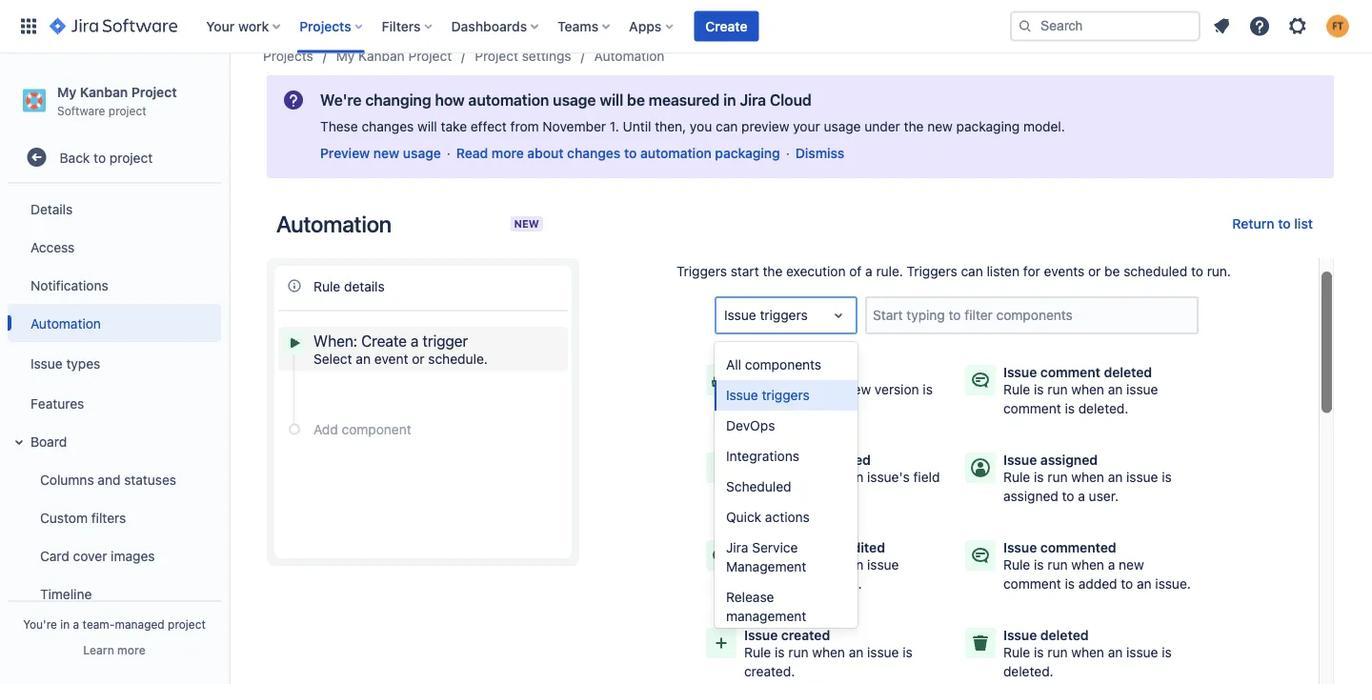 Task type: describe. For each thing, give the bounding box(es) containing it.
user.
[[1089, 488, 1119, 504]]

a inside version deleted triggers when a new version is deleted
[[835, 382, 842, 397]]

all
[[726, 357, 742, 373]]

Search field
[[1010, 11, 1201, 41]]

select
[[314, 351, 352, 366]]

notifications link
[[8, 266, 221, 304]]

issue for rule is run when an issue is deleted.
[[1004, 628, 1037, 643]]

comment up issue assigned rule is run when an issue is assigned to a user.
[[1004, 401, 1061, 416]]

my for my kanban project
[[336, 48, 355, 64]]

rule inside issue assigned rule is run when an issue is assigned to a user.
[[1004, 469, 1030, 485]]

your work
[[206, 18, 269, 34]]

automation inside "we're changing how automation usage will be measured in jira cloud these changes will take effect from november 1. until then, you can preview your usage under the new packaging model."
[[468, 91, 549, 109]]

issue for issue deleted rule is run when an issue is deleted.
[[1127, 645, 1158, 660]]

about
[[527, 145, 564, 161]]

new
[[514, 217, 539, 230]]

images
[[111, 548, 155, 564]]

list
[[1294, 216, 1313, 232]]

learn
[[83, 643, 114, 657]]

release management
[[726, 589, 806, 624]]

events
[[1044, 264, 1085, 279]]

1 vertical spatial packaging
[[715, 145, 780, 161]]

new inside version deleted triggers when a new version is deleted
[[846, 382, 871, 397]]

access link
[[8, 228, 221, 266]]

create button
[[694, 11, 759, 41]]

your
[[206, 18, 235, 34]]

issue for rule is run when a new comment is added to an issue.
[[1004, 540, 1037, 556]]

help image
[[1248, 15, 1271, 38]]

preview
[[742, 119, 790, 134]]

you're
[[23, 618, 57, 631]]

packaging inside "we're changing how automation usage will be measured in jira cloud these changes will take effect from november 1. until then, you can preview your usage under the new packaging model."
[[956, 119, 1020, 134]]

issue inside issue comment deleted rule is run when an issue comment is deleted.
[[1127, 382, 1158, 397]]

when inside issue commented rule is run when a new comment is added to an issue.
[[1071, 557, 1105, 573]]

scheduled
[[726, 479, 792, 495]]

jira inside "we're changing how automation usage will be measured in jira cloud these changes will take effect from november 1. until then, you can preview your usage under the new packaging model."
[[740, 91, 766, 109]]

created
[[781, 628, 830, 643]]

changes inside "we're changing how automation usage will be measured in jira cloud these changes will take effect from november 1. until then, you can preview your usage under the new packaging model."
[[362, 119, 414, 134]]

columns and statuses
[[40, 472, 176, 487]]

filters button
[[376, 11, 440, 41]]

create inside button
[[706, 18, 748, 34]]

1 vertical spatial automation
[[276, 211, 392, 237]]

an inside when: create a trigger select an event or schedule.
[[356, 351, 371, 366]]

run inside "issue deleted rule is run when an issue is deleted."
[[1048, 645, 1068, 660]]

when inside issue comment deleted rule is run when an issue comment is deleted.
[[1071, 382, 1105, 397]]

a inside issue assigned rule is run when an issue is assigned to a user.
[[1078, 488, 1085, 504]]

version
[[744, 365, 792, 380]]

changes.
[[780, 488, 836, 504]]

Start typing to filter components field
[[867, 298, 1197, 333]]

these
[[320, 119, 358, 134]]

access
[[30, 239, 75, 255]]

0 horizontal spatial value
[[744, 488, 777, 504]]

you're in a team-managed project
[[23, 618, 206, 631]]

schedule.
[[428, 351, 488, 366]]

quick actions
[[726, 509, 810, 525]]

board
[[30, 433, 67, 449]]

learn more
[[83, 643, 145, 657]]

work
[[238, 18, 269, 34]]

projects for projects dropdown button
[[299, 18, 351, 34]]

for
[[1023, 264, 1040, 279]]

preview new usage button
[[320, 144, 441, 163]]

1 vertical spatial the
[[763, 264, 783, 279]]

when inside "field value changed rule is run when an issue's field value changes."
[[812, 469, 845, 485]]

projects for projects link
[[263, 48, 313, 64]]

an inside issue comment edited rule is run when an issue comment is edited.
[[849, 557, 864, 573]]

return
[[1233, 216, 1275, 232]]

kanban for my kanban project software project
[[80, 84, 128, 100]]

a right of
[[865, 264, 873, 279]]

columns
[[40, 472, 94, 487]]

triggers start the execution of a rule. triggers can listen for events or be scheduled to run.
[[677, 264, 1231, 279]]

rule details button
[[278, 270, 568, 302]]

and
[[98, 472, 121, 487]]

expand image
[[8, 431, 30, 454]]

search image
[[1018, 19, 1033, 34]]

teams
[[558, 18, 599, 34]]

issue comment deleted rule is run when an issue comment is deleted.
[[1004, 365, 1158, 416]]

created.
[[744, 664, 795, 679]]

rule details
[[314, 278, 385, 294]]

notifications image
[[1210, 15, 1233, 38]]

to inside 'button'
[[1278, 216, 1291, 232]]

event
[[374, 351, 408, 366]]

project settings link
[[475, 45, 571, 68]]

1 vertical spatial assigned
[[1004, 488, 1059, 504]]

run inside issue comment edited rule is run when an issue comment is edited.
[[788, 557, 809, 573]]

run inside issue commented rule is run when a new comment is added to an issue.
[[1048, 557, 1068, 573]]

run inside issue assigned rule is run when an issue is assigned to a user.
[[1048, 469, 1068, 485]]

my kanban project
[[336, 48, 452, 64]]

details
[[30, 201, 73, 217]]

version
[[875, 382, 919, 397]]

your profile and settings image
[[1327, 15, 1349, 38]]

service
[[752, 540, 798, 556]]

when inside "issue deleted rule is run when an issue is deleted."
[[1071, 645, 1105, 660]]

kanban for my kanban project
[[358, 48, 405, 64]]

comment down management on the bottom right of page
[[744, 576, 802, 592]]

1 horizontal spatial or
[[1088, 264, 1101, 279]]

Select components text field
[[724, 306, 728, 325]]

0 vertical spatial will
[[600, 91, 623, 109]]

2 vertical spatial project
[[168, 618, 206, 631]]

team-
[[83, 618, 115, 631]]

november
[[543, 119, 606, 134]]

cover
[[73, 548, 107, 564]]

edited
[[845, 540, 885, 556]]

a inside when: create a trigger select an event or schedule.
[[411, 332, 419, 350]]

projects button
[[294, 11, 370, 41]]

rule inside issue comment deleted rule is run when an issue comment is deleted.
[[1004, 382, 1030, 397]]

automation link for notifications
[[8, 304, 221, 342]]

take
[[441, 119, 467, 134]]

when:
[[314, 332, 357, 350]]

edited.
[[819, 576, 862, 592]]

features link
[[8, 384, 221, 422]]

release
[[726, 589, 774, 605]]

commented
[[1041, 540, 1117, 556]]

types
[[66, 355, 100, 371]]

2 vertical spatial usage
[[403, 145, 441, 161]]

comment inside issue commented rule is run when a new comment is added to an issue.
[[1004, 576, 1061, 592]]

issue deleted rule is run when an issue is deleted.
[[1004, 628, 1172, 679]]

cloud
[[770, 91, 812, 109]]

1 vertical spatial automation
[[640, 145, 712, 161]]

2 horizontal spatial project
[[475, 48, 518, 64]]

0 vertical spatial more
[[492, 145, 524, 161]]

preview
[[320, 145, 370, 161]]

your work button
[[200, 11, 288, 41]]

automation for project settings
[[594, 48, 665, 64]]

management
[[726, 608, 806, 624]]

field value changed rule is run when an issue's field value changes.
[[744, 452, 940, 504]]

effect
[[471, 119, 507, 134]]

dashboards
[[451, 18, 527, 34]]

jira service management
[[726, 540, 807, 575]]

an inside "issue deleted rule is run when an issue is deleted."
[[1108, 645, 1123, 660]]

dismiss button
[[796, 144, 845, 163]]

1 vertical spatial triggers
[[762, 387, 810, 403]]

jira inside jira service management
[[726, 540, 749, 556]]

to inside issue assigned rule is run when an issue is assigned to a user.
[[1062, 488, 1075, 504]]

you
[[690, 119, 712, 134]]

dismiss
[[796, 145, 845, 161]]

or inside when: create a trigger select an event or schedule.
[[412, 351, 425, 366]]

when inside issue assigned rule is run when an issue is assigned to a user.
[[1071, 469, 1105, 485]]

integrations
[[726, 448, 800, 464]]

management
[[726, 559, 807, 575]]

0 vertical spatial triggers
[[760, 307, 808, 323]]

changing
[[365, 91, 431, 109]]

when: create a trigger select an event or schedule.
[[314, 332, 488, 366]]

rule inside "issue deleted rule is run when an issue is deleted."
[[1004, 645, 1030, 660]]

project for my kanban project
[[408, 48, 452, 64]]

2 · from the left
[[786, 145, 790, 161]]

rule inside 'button'
[[314, 278, 340, 294]]

new inside "we're changing how automation usage will be measured in jira cloud these changes will take effect from november 1. until then, you can preview your usage under the new packaging model."
[[928, 119, 953, 134]]

0 horizontal spatial triggers
[[677, 264, 727, 279]]

1 vertical spatial issue triggers
[[726, 387, 810, 403]]



Task type: vqa. For each thing, say whether or not it's contained in the screenshot.


Task type: locate. For each thing, give the bounding box(es) containing it.
issue triggers down start
[[724, 307, 808, 323]]

kanban
[[358, 48, 405, 64], [80, 84, 128, 100]]

to left run.
[[1191, 264, 1204, 279]]

0 horizontal spatial will
[[417, 119, 437, 134]]

teams button
[[552, 11, 618, 41]]

the right start
[[763, 264, 783, 279]]

issue inside issue assigned rule is run when an issue is assigned to a user.
[[1127, 469, 1158, 485]]

to right "added"
[[1121, 576, 1133, 592]]

features
[[30, 395, 84, 411]]

added
[[1079, 576, 1117, 592]]

we're
[[320, 91, 362, 109]]

in right the you're
[[60, 618, 70, 631]]

issue for issue created rule is run when an issue is created.
[[867, 645, 899, 660]]

issue for rule is run when an issue comment is deleted.
[[1004, 365, 1037, 380]]

issue commented rule is run when a new comment is added to an issue.
[[1004, 540, 1191, 592]]

1 horizontal spatial project
[[408, 48, 452, 64]]

0 horizontal spatial in
[[60, 618, 70, 631]]

0 horizontal spatial kanban
[[80, 84, 128, 100]]

create up event
[[361, 332, 407, 350]]

1 horizontal spatial changes
[[567, 145, 621, 161]]

packaging down preview
[[715, 145, 780, 161]]

1 vertical spatial deleted.
[[1004, 664, 1054, 679]]

1 horizontal spatial value
[[778, 452, 812, 468]]

filters
[[91, 510, 126, 525]]

0 vertical spatial deleted.
[[1079, 401, 1129, 416]]

assigned up commented
[[1004, 488, 1059, 504]]

triggers down version
[[762, 387, 810, 403]]

1 horizontal spatial deleted.
[[1079, 401, 1129, 416]]

a inside issue commented rule is run when a new comment is added to an issue.
[[1108, 557, 1115, 573]]

automation down apps at the top
[[594, 48, 665, 64]]

0 horizontal spatial automation link
[[8, 304, 221, 342]]

when inside version deleted triggers when a new version is deleted
[[798, 382, 831, 397]]

will left take
[[417, 119, 437, 134]]

0 vertical spatial automation link
[[594, 45, 665, 68]]

0 horizontal spatial packaging
[[715, 145, 780, 161]]

issue inside issue comment edited rule is run when an issue comment is edited.
[[867, 557, 899, 573]]

card cover images
[[40, 548, 155, 564]]

triggers inside version deleted triggers when a new version is deleted
[[744, 382, 795, 397]]

0 vertical spatial automation
[[594, 48, 665, 64]]

when down components
[[798, 382, 831, 397]]

usage up november
[[553, 91, 596, 109]]

card
[[40, 548, 69, 564]]

1 · from the left
[[447, 145, 451, 161]]

or right "events"
[[1088, 264, 1101, 279]]

1 vertical spatial my
[[57, 84, 76, 100]]

automation up from
[[468, 91, 549, 109]]

board button
[[8, 422, 221, 460]]

0 vertical spatial jira
[[740, 91, 766, 109]]

new inside issue commented rule is run when a new comment is added to an issue.
[[1119, 557, 1144, 573]]

0 horizontal spatial more
[[117, 643, 145, 657]]

in right measured
[[723, 91, 736, 109]]

project settings
[[475, 48, 571, 64]]

0 vertical spatial be
[[627, 91, 645, 109]]

how
[[435, 91, 465, 109]]

projects up projects link
[[299, 18, 351, 34]]

more inside button
[[117, 643, 145, 657]]

statuses
[[124, 472, 176, 487]]

will up 1.
[[600, 91, 623, 109]]

execution
[[786, 264, 846, 279]]

kanban down filters
[[358, 48, 405, 64]]

custom filters link
[[19, 499, 221, 537]]

triggers right rule.
[[907, 264, 957, 279]]

issue for rule is run when an issue is created.
[[744, 628, 778, 643]]

project right software
[[108, 104, 146, 117]]

issue inside issue comment deleted rule is run when an issue comment is deleted.
[[1004, 365, 1037, 380]]

banner containing your work
[[0, 0, 1372, 53]]

card cover images link
[[19, 537, 221, 575]]

automation for notifications
[[30, 315, 101, 331]]

1 vertical spatial projects
[[263, 48, 313, 64]]

packaging left model.
[[956, 119, 1020, 134]]

timeline link
[[19, 575, 221, 613]]

project
[[108, 104, 146, 117], [109, 149, 153, 165], [168, 618, 206, 631]]

issue's
[[867, 469, 910, 485]]

from
[[510, 119, 539, 134]]

listen
[[987, 264, 1020, 279]]

back to project
[[60, 149, 153, 165]]

the inside "we're changing how automation usage will be measured in jira cloud these changes will take effect from november 1. until then, you can preview your usage under the new packaging model."
[[904, 119, 924, 134]]

an left the issue. at right
[[1137, 576, 1152, 592]]

projects down "work" at top
[[263, 48, 313, 64]]

rule inside issue created rule is run when an issue is created.
[[744, 645, 771, 660]]

value up quick actions
[[744, 488, 777, 504]]

0 vertical spatial value
[[778, 452, 812, 468]]

open image
[[827, 304, 850, 327]]

jira down quick
[[726, 540, 749, 556]]

· left dismiss
[[786, 145, 790, 161]]

0 vertical spatial can
[[716, 119, 738, 134]]

be up 'until'
[[627, 91, 645, 109]]

custom
[[40, 510, 88, 525]]

rule inside issue comment edited rule is run when an issue comment is edited.
[[744, 557, 771, 573]]

0 vertical spatial the
[[904, 119, 924, 134]]

0 vertical spatial in
[[723, 91, 736, 109]]

projects link
[[263, 45, 313, 68]]

issue inside issue assigned rule is run when an issue is assigned to a user.
[[1004, 452, 1037, 468]]

project inside the my kanban project software project
[[108, 104, 146, 117]]

to right back
[[94, 149, 106, 165]]

notifications
[[30, 277, 108, 293]]

deleted.
[[1079, 401, 1129, 416], [1004, 664, 1054, 679]]

when down "created"
[[812, 645, 845, 660]]

triggers down version
[[744, 382, 795, 397]]

1 horizontal spatial more
[[492, 145, 524, 161]]

under
[[865, 119, 900, 134]]

triggers up components
[[760, 307, 808, 323]]

0 horizontal spatial or
[[412, 351, 425, 366]]

1 vertical spatial usage
[[824, 119, 861, 134]]

0 horizontal spatial can
[[716, 119, 738, 134]]

automation link up types
[[8, 304, 221, 342]]

0 vertical spatial projects
[[299, 18, 351, 34]]

an inside issue commented rule is run when a new comment is added to an issue.
[[1137, 576, 1152, 592]]

1 vertical spatial jira
[[726, 540, 749, 556]]

comment down actions
[[781, 540, 841, 556]]

project inside 'back to project' link
[[109, 149, 153, 165]]

1 horizontal spatial automation link
[[594, 45, 665, 68]]

0 horizontal spatial the
[[763, 264, 783, 279]]

columns and statuses link
[[19, 460, 221, 499]]

issue for rule is run when an issue comment is edited.
[[744, 540, 778, 556]]

an up user.
[[1108, 469, 1123, 485]]

automation link for project settings
[[594, 45, 665, 68]]

when down changed
[[812, 469, 845, 485]]

kanban inside the my kanban project software project
[[80, 84, 128, 100]]

2 vertical spatial automation
[[30, 315, 101, 331]]

1 vertical spatial can
[[961, 264, 983, 279]]

project inside the my kanban project software project
[[131, 84, 177, 100]]

in inside "we're changing how automation usage will be measured in jira cloud these changes will take effect from november 1. until then, you can preview your usage under the new packaging model."
[[723, 91, 736, 109]]

issue triggers
[[724, 307, 808, 323], [726, 387, 810, 403]]

an inside "field value changed rule is run when an issue's field value changes."
[[849, 469, 864, 485]]

my down projects dropdown button
[[336, 48, 355, 64]]

more down from
[[492, 145, 524, 161]]

0 horizontal spatial ·
[[447, 145, 451, 161]]

is inside version deleted triggers when a new version is deleted
[[923, 382, 933, 397]]

an down "added"
[[1108, 645, 1123, 660]]

1 horizontal spatial automation
[[276, 211, 392, 237]]

an down the "edited."
[[849, 645, 864, 660]]

group containing details
[[4, 184, 221, 684]]

project left sidebar navigation icon
[[131, 84, 177, 100]]

when up user.
[[1071, 469, 1105, 485]]

automation inside automation link
[[30, 315, 101, 331]]

1 horizontal spatial kanban
[[358, 48, 405, 64]]

back
[[60, 149, 90, 165]]

1 vertical spatial in
[[60, 618, 70, 631]]

automation link
[[594, 45, 665, 68], [8, 304, 221, 342]]

a left user.
[[1078, 488, 1085, 504]]

project
[[408, 48, 452, 64], [475, 48, 518, 64], [131, 84, 177, 100]]

1 horizontal spatial create
[[706, 18, 748, 34]]

when inside issue created rule is run when an issue is created.
[[812, 645, 845, 660]]

is
[[923, 382, 933, 397], [1034, 382, 1044, 397], [1065, 401, 1075, 416], [775, 469, 785, 485], [1034, 469, 1044, 485], [1162, 469, 1172, 485], [775, 557, 785, 573], [1034, 557, 1044, 573], [806, 576, 816, 592], [1065, 576, 1075, 592], [775, 645, 785, 660], [903, 645, 913, 660], [1034, 645, 1044, 660], [1162, 645, 1172, 660]]

0 vertical spatial assigned
[[1041, 452, 1098, 468]]

group
[[4, 184, 221, 684]]

0 vertical spatial issue triggers
[[724, 307, 808, 323]]

to down 'until'
[[624, 145, 637, 161]]

1 horizontal spatial triggers
[[744, 382, 795, 397]]

project right managed
[[168, 618, 206, 631]]

1 vertical spatial kanban
[[80, 84, 128, 100]]

0 vertical spatial changes
[[362, 119, 414, 134]]

changed
[[816, 452, 871, 468]]

quick
[[726, 509, 762, 525]]

0 vertical spatial automation
[[468, 91, 549, 109]]

0 vertical spatial my
[[336, 48, 355, 64]]

can
[[716, 119, 738, 134], [961, 264, 983, 279]]

1 horizontal spatial packaging
[[956, 119, 1020, 134]]

1 horizontal spatial ·
[[786, 145, 790, 161]]

preview new usage · read more about changes to automation packaging · dismiss
[[320, 145, 845, 161]]

automation up 'rule details'
[[276, 211, 392, 237]]

details link
[[8, 190, 221, 228]]

triggers left start
[[677, 264, 727, 279]]

return to list
[[1233, 216, 1313, 232]]

1 vertical spatial will
[[417, 119, 437, 134]]

0 vertical spatial kanban
[[358, 48, 405, 64]]

my inside the my kanban project software project
[[57, 84, 76, 100]]

when up the "edited."
[[812, 557, 845, 573]]

apps button
[[623, 11, 681, 41]]

1 horizontal spatial in
[[723, 91, 736, 109]]

issue
[[1127, 382, 1158, 397], [1127, 469, 1158, 485], [867, 557, 899, 573], [867, 645, 899, 660], [1127, 645, 1158, 660]]

primary element
[[11, 0, 1010, 53]]

my kanban project software project
[[57, 84, 177, 117]]

sidebar navigation image
[[208, 76, 250, 114]]

create inside when: create a trigger select an event or schedule.
[[361, 332, 407, 350]]

deleted. inside issue comment deleted rule is run when an issue comment is deleted.
[[1079, 401, 1129, 416]]

automation down notifications
[[30, 315, 101, 331]]

scheduled
[[1124, 264, 1188, 279]]

issue inside issue created rule is run when an issue is created.
[[867, 645, 899, 660]]

be inside "we're changing how automation usage will be measured in jira cloud these changes will take effect from november 1. until then, you can preview your usage under the new packaging model."
[[627, 91, 645, 109]]

an inside issue assigned rule is run when an issue is assigned to a user.
[[1108, 469, 1123, 485]]

0 horizontal spatial deleted.
[[1004, 664, 1054, 679]]

comment down "start typing to filter components" field
[[1041, 365, 1101, 380]]

issue inside issue commented rule is run when a new comment is added to an issue.
[[1004, 540, 1037, 556]]

of
[[849, 264, 862, 279]]

managed
[[115, 618, 165, 631]]

0 horizontal spatial project
[[131, 84, 177, 100]]

to inside issue commented rule is run when a new comment is added to an issue.
[[1121, 576, 1133, 592]]

run inside "field value changed rule is run when an issue's field value changes."
[[788, 469, 809, 485]]

0 vertical spatial packaging
[[956, 119, 1020, 134]]

learn more button
[[83, 642, 145, 658]]

settings
[[522, 48, 571, 64]]

the right under
[[904, 119, 924, 134]]

my up software
[[57, 84, 76, 100]]

project up details link
[[109, 149, 153, 165]]

1 horizontal spatial my
[[336, 48, 355, 64]]

appswitcher icon image
[[17, 15, 40, 38]]

2 horizontal spatial usage
[[824, 119, 861, 134]]

timeline
[[40, 586, 92, 602]]

assigned
[[1041, 452, 1098, 468], [1004, 488, 1059, 504]]

jira
[[740, 91, 766, 109], [726, 540, 749, 556]]

model.
[[1024, 119, 1065, 134]]

a left "team-"
[[73, 618, 79, 631]]

issue triggers down version
[[726, 387, 810, 403]]

in
[[723, 91, 736, 109], [60, 618, 70, 631]]

0 vertical spatial or
[[1088, 264, 1101, 279]]

value right field
[[778, 452, 812, 468]]

0 horizontal spatial create
[[361, 332, 407, 350]]

usage
[[553, 91, 596, 109], [824, 119, 861, 134], [403, 145, 441, 161]]

0 vertical spatial project
[[108, 104, 146, 117]]

when up issue assigned rule is run when an issue is assigned to a user.
[[1071, 382, 1105, 397]]

jira up preview
[[740, 91, 766, 109]]

issue for issue assigned rule is run when an issue is assigned to a user.
[[1127, 469, 1158, 485]]

run inside issue comment deleted rule is run when an issue comment is deleted.
[[1048, 382, 1068, 397]]

project for my kanban project software project
[[131, 84, 177, 100]]

be left scheduled
[[1105, 264, 1120, 279]]

automation down then,
[[640, 145, 712, 161]]

0 horizontal spatial be
[[627, 91, 645, 109]]

an down changed
[[849, 469, 864, 485]]

issue created rule is run when an issue is created.
[[744, 628, 913, 679]]

create right apps dropdown button
[[706, 18, 748, 34]]

can inside "we're changing how automation usage will be measured in jira cloud these changes will take effect from november 1. until then, you can preview your usage under the new packaging model."
[[716, 119, 738, 134]]

1 horizontal spatial usage
[[553, 91, 596, 109]]

issue for rule is run when an issue is assigned to a user.
[[1004, 452, 1037, 468]]

0 horizontal spatial my
[[57, 84, 76, 100]]

2 horizontal spatial automation
[[594, 48, 665, 64]]

1 vertical spatial more
[[117, 643, 145, 657]]

1 horizontal spatial be
[[1105, 264, 1120, 279]]

custom filters
[[40, 510, 126, 525]]

banner
[[0, 0, 1372, 53]]

0 vertical spatial usage
[[553, 91, 596, 109]]

1 horizontal spatial will
[[600, 91, 623, 109]]

1 vertical spatial create
[[361, 332, 407, 350]]

to left list
[[1278, 216, 1291, 232]]

changes up preview new usage button
[[362, 119, 414, 134]]

jira software image
[[50, 15, 177, 38], [50, 15, 177, 38]]

triggers
[[677, 264, 727, 279], [907, 264, 957, 279], [744, 382, 795, 397]]

deleted inside issue comment deleted rule is run when an issue comment is deleted.
[[1104, 365, 1152, 380]]

0 horizontal spatial automation
[[30, 315, 101, 331]]

1.
[[610, 119, 619, 134]]

an down edited
[[849, 557, 864, 573]]

automation link down apps at the top
[[594, 45, 665, 68]]

issue inside issue created rule is run when an issue is created.
[[744, 628, 778, 643]]

run.
[[1207, 264, 1231, 279]]

issue.
[[1155, 576, 1191, 592]]

rule inside "field value changed rule is run when an issue's field value changes."
[[744, 469, 771, 485]]

1 vertical spatial project
[[109, 149, 153, 165]]

1 vertical spatial value
[[744, 488, 777, 504]]

an up issue assigned rule is run when an issue is assigned to a user.
[[1108, 382, 1123, 397]]

to left user.
[[1062, 488, 1075, 504]]

0 horizontal spatial changes
[[362, 119, 414, 134]]

project down dashboards dropdown button
[[475, 48, 518, 64]]

an left event
[[356, 351, 371, 366]]

0 vertical spatial create
[[706, 18, 748, 34]]

we're changing how automation usage will be measured in jira cloud these changes will take effect from november 1. until then, you can preview your usage under the new packaging model.
[[320, 91, 1065, 134]]

kanban up software
[[80, 84, 128, 100]]

read more about changes to automation packaging button
[[456, 144, 780, 163]]

when inside issue comment edited rule is run when an issue comment is edited.
[[812, 557, 845, 573]]

when down commented
[[1071, 557, 1105, 573]]

a left "trigger"
[[411, 332, 419, 350]]

more down managed
[[117, 643, 145, 657]]

is inside "field value changed rule is run when an issue's field value changes."
[[775, 469, 785, 485]]

1 vertical spatial automation link
[[8, 304, 221, 342]]

1 horizontal spatial can
[[961, 264, 983, 279]]

issue types link
[[8, 342, 221, 384]]

deleted. inside "issue deleted rule is run when an issue is deleted."
[[1004, 664, 1054, 679]]

issue inside issue comment edited rule is run when an issue comment is edited.
[[744, 540, 778, 556]]

back to project link
[[8, 138, 221, 176]]

trigger
[[423, 332, 468, 350]]

my for my kanban project software project
[[57, 84, 76, 100]]

· left read
[[447, 145, 451, 161]]

projects inside dropdown button
[[299, 18, 351, 34]]

settings image
[[1287, 15, 1309, 38]]

deleted inside "issue deleted rule is run when an issue is deleted."
[[1041, 628, 1089, 643]]

issue assigned rule is run when an issue is assigned to a user.
[[1004, 452, 1172, 504]]

all components
[[726, 357, 822, 373]]

rule inside issue commented rule is run when a new comment is added to an issue.
[[1004, 557, 1030, 573]]

issue inside "issue deleted rule is run when an issue is deleted."
[[1004, 628, 1037, 643]]

usage down take
[[403, 145, 441, 161]]

0 horizontal spatial automation
[[468, 91, 549, 109]]

an inside issue created rule is run when an issue is created.
[[849, 645, 864, 660]]

0 horizontal spatial usage
[[403, 145, 441, 161]]

field
[[744, 452, 775, 468]]

can left 'listen'
[[961, 264, 983, 279]]

when down "added"
[[1071, 645, 1105, 660]]

a up "added"
[[1108, 557, 1115, 573]]

assigned up user.
[[1041, 452, 1098, 468]]

1 vertical spatial changes
[[567, 145, 621, 161]]

issue inside "issue deleted rule is run when an issue is deleted."
[[1127, 645, 1158, 660]]

will
[[600, 91, 623, 109], [417, 119, 437, 134]]

1 vertical spatial or
[[412, 351, 425, 366]]

1 horizontal spatial the
[[904, 119, 924, 134]]

comment
[[1041, 365, 1101, 380], [1004, 401, 1061, 416], [781, 540, 841, 556], [744, 576, 802, 592], [1004, 576, 1061, 592]]

comment down commented
[[1004, 576, 1061, 592]]

project down the filters popup button
[[408, 48, 452, 64]]

my kanban project link
[[336, 45, 452, 68]]

automation
[[468, 91, 549, 109], [640, 145, 712, 161]]

1 horizontal spatial automation
[[640, 145, 712, 161]]

or right event
[[412, 351, 425, 366]]

usage up dismiss
[[824, 119, 861, 134]]

1 vertical spatial be
[[1105, 264, 1120, 279]]

run inside issue created rule is run when an issue is created.
[[788, 645, 809, 660]]

an inside issue comment deleted rule is run when an issue comment is deleted.
[[1108, 382, 1123, 397]]

can right you
[[716, 119, 738, 134]]

a left version
[[835, 382, 842, 397]]

changes down november
[[567, 145, 621, 161]]

2 horizontal spatial triggers
[[907, 264, 957, 279]]

then,
[[655, 119, 686, 134]]



